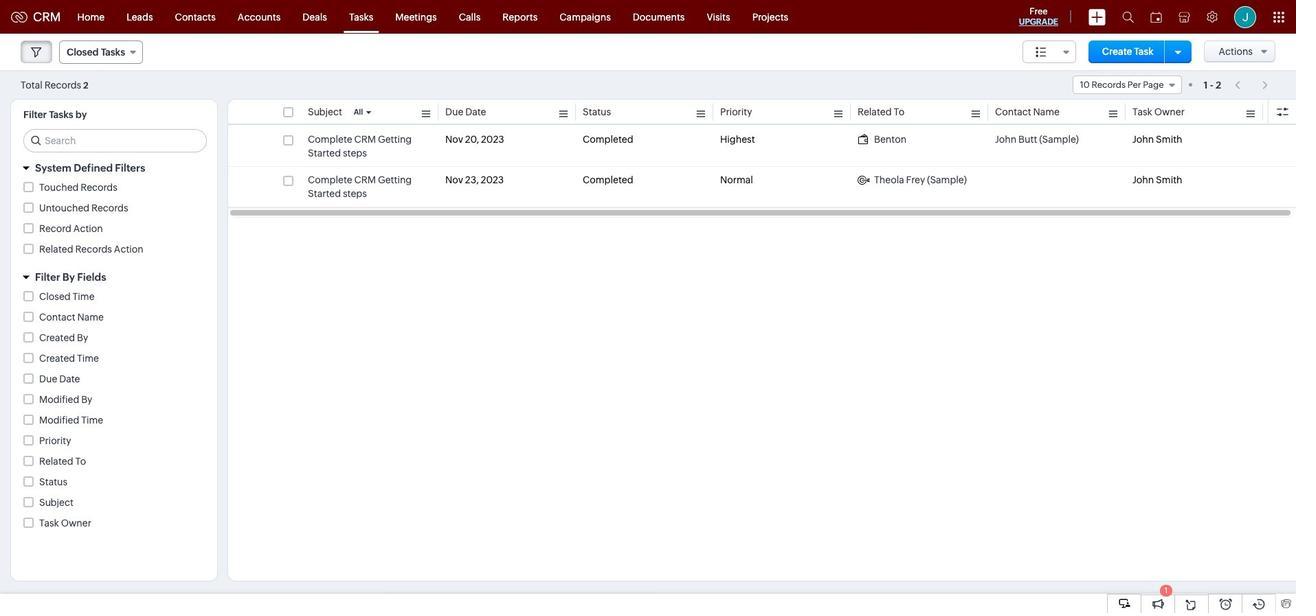 Task type: locate. For each thing, give the bounding box(es) containing it.
logo image
[[11, 11, 27, 22]]

row group
[[228, 126, 1296, 208]]

None field
[[59, 41, 143, 64], [1023, 41, 1076, 63], [1073, 76, 1182, 94], [59, 41, 143, 64], [1073, 76, 1182, 94]]

navigation
[[1228, 75, 1276, 95]]

profile image
[[1235, 6, 1257, 28]]

search image
[[1123, 11, 1134, 23]]

none field "size"
[[1023, 41, 1076, 63]]

create menu element
[[1081, 0, 1114, 33]]

Search text field
[[24, 130, 206, 152]]



Task type: describe. For each thing, give the bounding box(es) containing it.
size image
[[1036, 46, 1047, 58]]

create menu image
[[1089, 9, 1106, 25]]

profile element
[[1226, 0, 1265, 33]]

search element
[[1114, 0, 1142, 34]]

calendar image
[[1151, 11, 1162, 22]]



Task type: vqa. For each thing, say whether or not it's contained in the screenshot.
Smart
no



